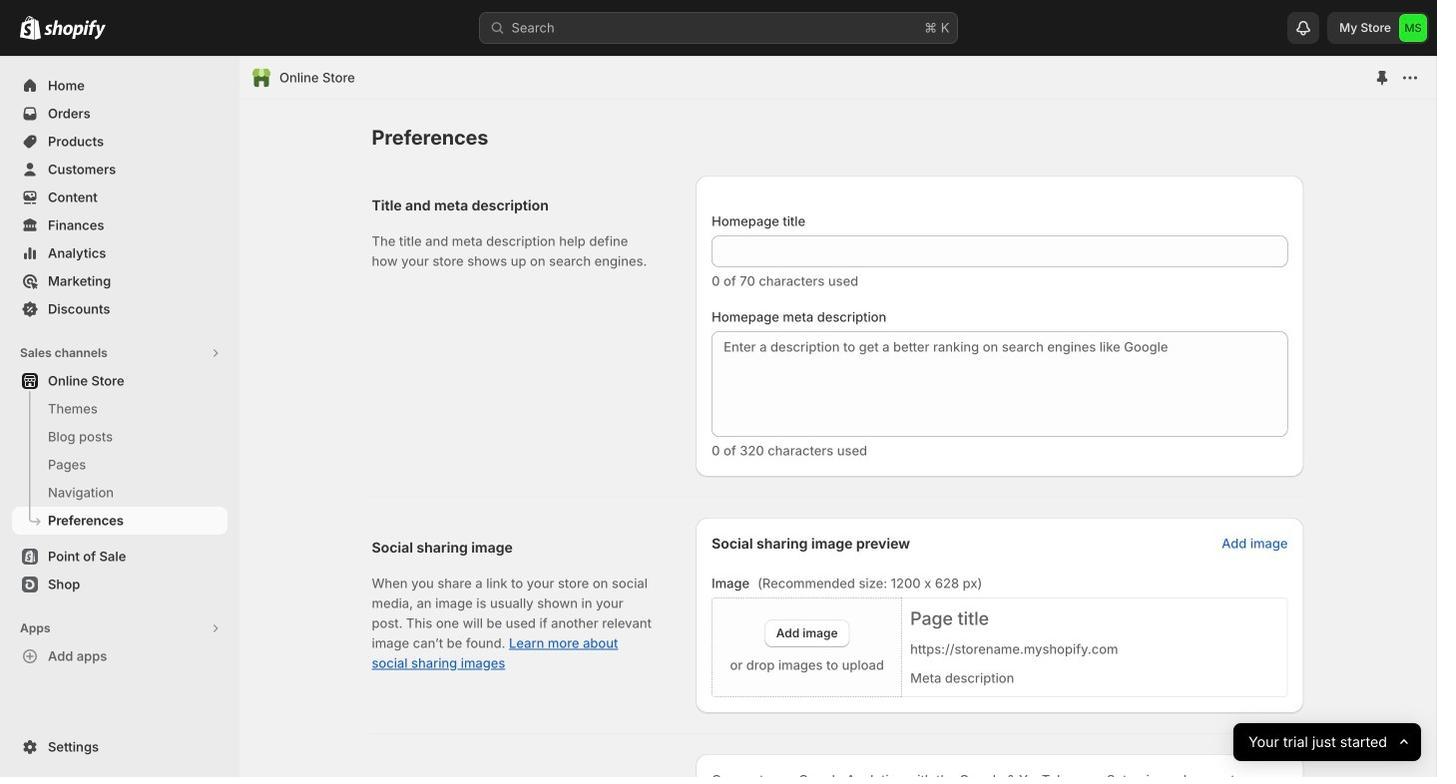 Task type: vqa. For each thing, say whether or not it's contained in the screenshot.
right the Shopify image
no



Task type: describe. For each thing, give the bounding box(es) containing it.
shopify image
[[20, 16, 41, 40]]

my store image
[[1399, 14, 1427, 42]]



Task type: locate. For each thing, give the bounding box(es) containing it.
online store image
[[251, 68, 271, 88]]

shopify image
[[44, 20, 106, 40]]



